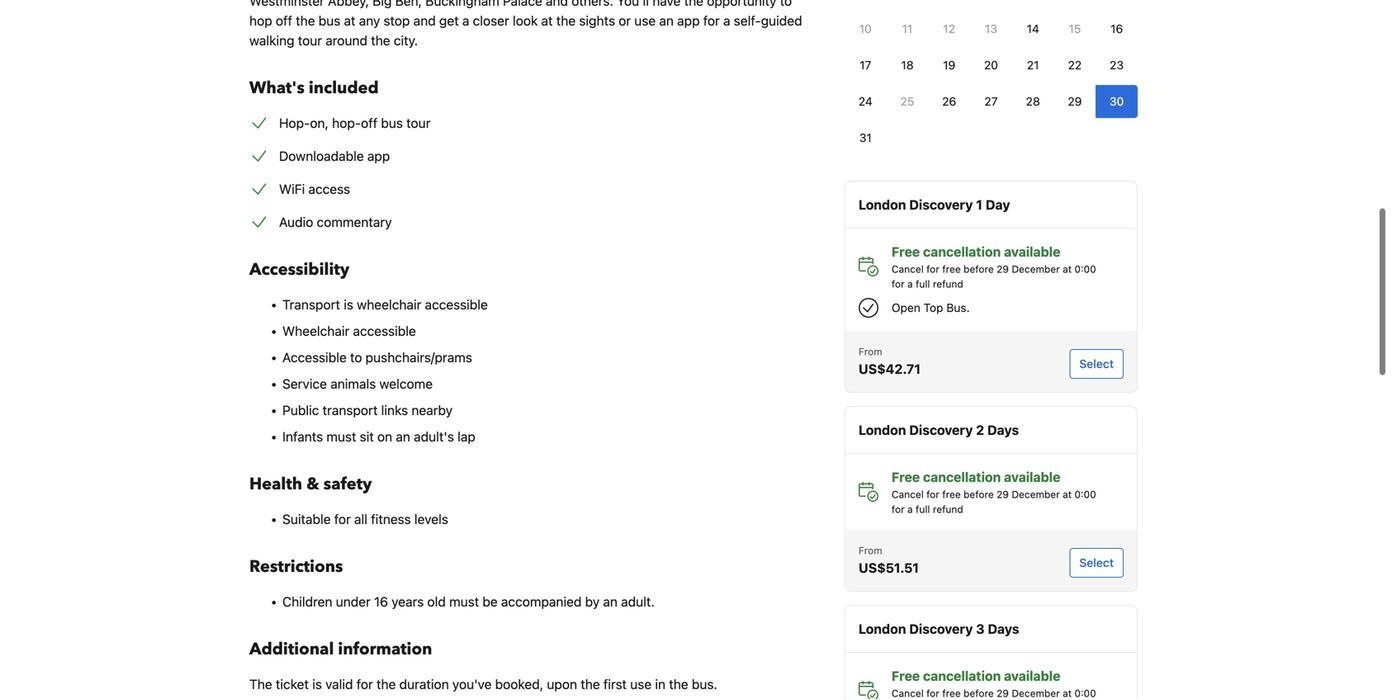 Task type: vqa. For each thing, say whether or not it's contained in the screenshot.
topmost 29
yes



Task type: locate. For each thing, give the bounding box(es) containing it.
is left valid
[[312, 677, 322, 693]]

wheelchair
[[283, 323, 350, 339]]

1 vertical spatial from
[[859, 545, 883, 557]]

an right on
[[396, 429, 411, 445]]

1 available from the top
[[1004, 244, 1061, 260]]

old
[[428, 594, 446, 610]]

0 vertical spatial at
[[1063, 264, 1072, 275]]

2 select from the top
[[1080, 556, 1114, 570]]

us$42.71
[[859, 361, 921, 377]]

1 vertical spatial free
[[892, 470, 920, 485]]

the ticket is valid for the duration you've booked, upon the first use in the bus.
[[249, 677, 718, 693]]

before down 2
[[964, 489, 994, 501]]

1 vertical spatial an
[[603, 594, 618, 610]]

select
[[1080, 357, 1114, 371], [1080, 556, 1114, 570]]

0 vertical spatial 0:00
[[1075, 264, 1097, 275]]

before
[[964, 264, 994, 275], [964, 489, 994, 501]]

day
[[986, 197, 1011, 213]]

bus.
[[692, 677, 718, 693]]

22
[[1069, 58, 1082, 72]]

1 vertical spatial select
[[1080, 556, 1114, 570]]

by
[[585, 594, 600, 610]]

free down the london discovery 2 days at the bottom right
[[943, 489, 961, 501]]

days right 3
[[988, 622, 1020, 637]]

0 vertical spatial before
[[964, 264, 994, 275]]

accessible to pushchairs/prams
[[283, 350, 472, 366]]

accessible down transport is wheelchair accessible
[[353, 323, 416, 339]]

19 December 2023 checkbox
[[929, 49, 971, 82]]

14
[[1027, 22, 1040, 36]]

27
[[985, 95, 998, 108]]

the right in
[[669, 677, 689, 693]]

wifi
[[279, 181, 305, 197]]

from up the us$42.71
[[859, 346, 883, 358]]

3 london from the top
[[859, 622, 907, 637]]

1 vertical spatial accessible
[[353, 323, 416, 339]]

0 vertical spatial 16
[[1111, 22, 1124, 36]]

for right valid
[[357, 677, 373, 693]]

0 vertical spatial free
[[943, 264, 961, 275]]

before up bus.
[[964, 264, 994, 275]]

1 vertical spatial free
[[943, 489, 961, 501]]

1 vertical spatial london
[[859, 423, 907, 438]]

1 refund from the top
[[933, 278, 964, 290]]

cancel
[[892, 264, 924, 275], [892, 489, 924, 501]]

refund
[[933, 278, 964, 290], [933, 504, 964, 515]]

from inside from us$42.71
[[859, 346, 883, 358]]

10 December 2023 checkbox
[[845, 12, 887, 45]]

free cancellation available cancel for free before 29 december at 0:00 for a full refund down 2
[[892, 470, 1097, 515]]

days
[[988, 423, 1019, 438], [988, 622, 1020, 637]]

additional information
[[249, 639, 432, 661]]

full
[[916, 278, 930, 290], [916, 504, 930, 515]]

suitable
[[283, 512, 331, 527]]

18 December 2023 checkbox
[[887, 49, 929, 82]]

accessible up pushchairs/prams
[[425, 297, 488, 313]]

from
[[859, 346, 883, 358], [859, 545, 883, 557]]

2 from from the top
[[859, 545, 883, 557]]

1 vertical spatial december
[[1012, 489, 1060, 501]]

refund down the london discovery 2 days at the bottom right
[[933, 504, 964, 515]]

16 December 2023 checkbox
[[1096, 12, 1138, 45]]

london down '31 december 2023' checkbox
[[859, 197, 907, 213]]

0 vertical spatial cancellation
[[924, 244, 1001, 260]]

is
[[344, 297, 354, 313], [312, 677, 322, 693]]

1 vertical spatial free cancellation available cancel for free before 29 december at 0:00 for a full refund
[[892, 470, 1097, 515]]

1 vertical spatial before
[[964, 489, 994, 501]]

bus.
[[947, 301, 970, 315]]

0 vertical spatial free cancellation available cancel for free before 29 december at 0:00 for a full refund
[[892, 244, 1097, 290]]

for up the from us$51.51
[[892, 504, 905, 515]]

the left first on the left bottom of the page
[[581, 677, 600, 693]]

1 london from the top
[[859, 197, 907, 213]]

must left sit
[[327, 429, 356, 445]]

2
[[977, 423, 985, 438]]

for left all
[[334, 512, 351, 527]]

cancellation down 2
[[924, 470, 1001, 485]]

free
[[943, 264, 961, 275], [943, 489, 961, 501]]

us$51.51
[[859, 560, 919, 576]]

1 cancel from the top
[[892, 264, 924, 275]]

0 vertical spatial days
[[988, 423, 1019, 438]]

ticket
[[276, 677, 309, 693]]

free cancellation available cancel for free before 29 december at 0:00 for a full refund
[[892, 244, 1097, 290], [892, 470, 1097, 515]]

from up us$51.51
[[859, 545, 883, 557]]

upon
[[547, 677, 577, 693]]

london for london discovery 3 days
[[859, 622, 907, 637]]

1 vertical spatial discovery
[[910, 423, 973, 438]]

open
[[892, 301, 921, 315]]

26 December 2023 checkbox
[[929, 85, 971, 118]]

1 vertical spatial at
[[1063, 489, 1072, 501]]

24
[[859, 95, 873, 108]]

free cancellation available cancel for free before 29 december at 0:00 for a full refund up bus.
[[892, 244, 1097, 290]]

2 december from the top
[[1012, 489, 1060, 501]]

animals
[[331, 376, 376, 392]]

1 select from the top
[[1080, 357, 1114, 371]]

discovery for 1
[[910, 197, 973, 213]]

2 cancellation from the top
[[924, 470, 1001, 485]]

select button for london discovery 1 day
[[1070, 349, 1124, 379]]

16
[[1111, 22, 1124, 36], [374, 594, 388, 610]]

a
[[908, 278, 913, 290], [908, 504, 913, 515]]

full up open top bus.
[[916, 278, 930, 290]]

2 select button from the top
[[1070, 548, 1124, 578]]

cancellation down 3
[[924, 669, 1001, 684]]

accessible
[[425, 297, 488, 313], [353, 323, 416, 339]]

1 vertical spatial 29
[[997, 264, 1009, 275]]

12 December 2023 checkbox
[[929, 12, 971, 45]]

2 before from the top
[[964, 489, 994, 501]]

discovery left 2
[[910, 423, 973, 438]]

22 December 2023 checkbox
[[1054, 49, 1096, 82]]

0 vertical spatial free
[[892, 244, 920, 260]]

free down london discovery 1 day
[[892, 244, 920, 260]]

0 vertical spatial full
[[916, 278, 930, 290]]

28 December 2023 checkbox
[[1013, 85, 1054, 118]]

free
[[892, 244, 920, 260], [892, 470, 920, 485], [892, 669, 920, 684]]

what's included
[[249, 77, 379, 100]]

discovery left 3
[[910, 622, 973, 637]]

discovery for 3
[[910, 622, 973, 637]]

27 December 2023 checkbox
[[971, 85, 1013, 118]]

1 vertical spatial refund
[[933, 504, 964, 515]]

is up wheelchair accessible at the top of the page
[[344, 297, 354, 313]]

1 vertical spatial select button
[[1070, 548, 1124, 578]]

1 vertical spatial cancel
[[892, 489, 924, 501]]

discovery
[[910, 197, 973, 213], [910, 423, 973, 438], [910, 622, 973, 637]]

the
[[249, 677, 272, 693]]

london down us$51.51
[[859, 622, 907, 637]]

1 discovery from the top
[[910, 197, 973, 213]]

safety
[[324, 473, 372, 496]]

cancel up open
[[892, 264, 924, 275]]

1 free cancellation available cancel for free before 29 december at 0:00 for a full refund from the top
[[892, 244, 1097, 290]]

0 vertical spatial cancel
[[892, 264, 924, 275]]

30 cell
[[1096, 82, 1138, 118]]

17 December 2023 checkbox
[[845, 49, 887, 82]]

wheelchair accessible
[[283, 323, 416, 339]]

15
[[1069, 22, 1082, 36]]

0 vertical spatial london
[[859, 197, 907, 213]]

2 full from the top
[[916, 504, 930, 515]]

transport
[[323, 403, 378, 418]]

from us$42.71
[[859, 346, 921, 377]]

2 horizontal spatial the
[[669, 677, 689, 693]]

cancellation down 1
[[924, 244, 1001, 260]]

3 discovery from the top
[[910, 622, 973, 637]]

full up the from us$51.51
[[916, 504, 930, 515]]

from for us$51.51
[[859, 545, 883, 557]]

you've
[[453, 677, 492, 693]]

select button
[[1070, 349, 1124, 379], [1070, 548, 1124, 578]]

1 vertical spatial must
[[449, 594, 479, 610]]

1 the from the left
[[377, 677, 396, 693]]

1 horizontal spatial 16
[[1111, 22, 1124, 36]]

0 vertical spatial must
[[327, 429, 356, 445]]

accompanied
[[501, 594, 582, 610]]

1 free from the top
[[943, 264, 961, 275]]

an
[[396, 429, 411, 445], [603, 594, 618, 610]]

1 vertical spatial full
[[916, 504, 930, 515]]

lap
[[458, 429, 476, 445]]

1 december from the top
[[1012, 264, 1060, 275]]

from inside the from us$51.51
[[859, 545, 883, 557]]

free up bus.
[[943, 264, 961, 275]]

0 vertical spatial accessible
[[425, 297, 488, 313]]

what's
[[249, 77, 305, 100]]

1 select button from the top
[[1070, 349, 1124, 379]]

an right by
[[603, 594, 618, 610]]

1 free from the top
[[892, 244, 920, 260]]

for
[[927, 264, 940, 275], [892, 278, 905, 290], [927, 489, 940, 501], [892, 504, 905, 515], [334, 512, 351, 527], [357, 677, 373, 693]]

0 vertical spatial 29
[[1068, 95, 1082, 108]]

0 horizontal spatial the
[[377, 677, 396, 693]]

2 vertical spatial available
[[1004, 669, 1061, 684]]

1 horizontal spatial accessible
[[425, 297, 488, 313]]

pushchairs/prams
[[366, 350, 472, 366]]

1 vertical spatial cancellation
[[924, 470, 1001, 485]]

1 from from the top
[[859, 346, 883, 358]]

0 vertical spatial december
[[1012, 264, 1060, 275]]

a up the from us$51.51
[[908, 504, 913, 515]]

the down the information at the left
[[377, 677, 396, 693]]

1 vertical spatial is
[[312, 677, 322, 693]]

select button for london discovery 2 days
[[1070, 548, 1124, 578]]

1 vertical spatial a
[[908, 504, 913, 515]]

26
[[943, 95, 957, 108]]

1 vertical spatial 16
[[374, 594, 388, 610]]

cancel up the from us$51.51
[[892, 489, 924, 501]]

december
[[1012, 264, 1060, 275], [1012, 489, 1060, 501]]

1 horizontal spatial must
[[449, 594, 479, 610]]

infants
[[283, 429, 323, 445]]

0 vertical spatial from
[[859, 346, 883, 358]]

29
[[1068, 95, 1082, 108], [997, 264, 1009, 275], [997, 489, 1009, 501]]

select for day
[[1080, 357, 1114, 371]]

14 December 2023 checkbox
[[1013, 12, 1054, 45]]

1 at from the top
[[1063, 264, 1072, 275]]

2 vertical spatial cancellation
[[924, 669, 1001, 684]]

a up open
[[908, 278, 913, 290]]

16 up 23
[[1111, 22, 1124, 36]]

2 discovery from the top
[[910, 423, 973, 438]]

1 vertical spatial days
[[988, 622, 1020, 637]]

days for london discovery 2 days
[[988, 423, 1019, 438]]

restrictions
[[249, 556, 343, 579]]

london for london discovery 1 day
[[859, 197, 907, 213]]

16 left years
[[374, 594, 388, 610]]

29 December 2023 checkbox
[[1054, 85, 1096, 118]]

nearby
[[412, 403, 453, 418]]

london discovery 2 days
[[859, 423, 1019, 438]]

3
[[977, 622, 985, 637]]

0 horizontal spatial an
[[396, 429, 411, 445]]

29 inside 29 december 2023 option
[[1068, 95, 1082, 108]]

off
[[361, 115, 378, 131]]

1 full from the top
[[916, 278, 930, 290]]

1 horizontal spatial the
[[581, 677, 600, 693]]

0 vertical spatial a
[[908, 278, 913, 290]]

0 vertical spatial available
[[1004, 244, 1061, 260]]

2 free cancellation available cancel for free before 29 december at 0:00 for a full refund from the top
[[892, 470, 1097, 515]]

wheelchair
[[357, 297, 422, 313]]

0 vertical spatial refund
[[933, 278, 964, 290]]

2 at from the top
[[1063, 489, 1072, 501]]

1 0:00 from the top
[[1075, 264, 1097, 275]]

2 london from the top
[[859, 423, 907, 438]]

1 horizontal spatial is
[[344, 297, 354, 313]]

13 December 2023 checkbox
[[971, 12, 1013, 45]]

2 vertical spatial 29
[[997, 489, 1009, 501]]

free down the london discovery 2 days at the bottom right
[[892, 470, 920, 485]]

must
[[327, 429, 356, 445], [449, 594, 479, 610]]

23
[[1110, 58, 1124, 72]]

1 vertical spatial available
[[1004, 470, 1061, 485]]

2 refund from the top
[[933, 504, 964, 515]]

on,
[[310, 115, 329, 131]]

must left be
[[449, 594, 479, 610]]

0 vertical spatial discovery
[[910, 197, 973, 213]]

days right 2
[[988, 423, 1019, 438]]

free down the london discovery 3 days
[[892, 669, 920, 684]]

2 vertical spatial discovery
[[910, 622, 973, 637]]

2 vertical spatial free
[[892, 669, 920, 684]]

information
[[338, 639, 432, 661]]

11 December 2023 checkbox
[[887, 12, 929, 45]]

21
[[1027, 58, 1040, 72]]

booked,
[[495, 677, 544, 693]]

0 vertical spatial select button
[[1070, 349, 1124, 379]]

19
[[943, 58, 956, 72]]

london down the us$42.71
[[859, 423, 907, 438]]

1 vertical spatial 0:00
[[1075, 489, 1097, 501]]

hop-
[[279, 115, 310, 131]]

1 before from the top
[[964, 264, 994, 275]]

0 vertical spatial select
[[1080, 357, 1114, 371]]

london discovery 1 day
[[859, 197, 1011, 213]]

discovery left 1
[[910, 197, 973, 213]]

2 vertical spatial london
[[859, 622, 907, 637]]

refund up bus.
[[933, 278, 964, 290]]



Task type: describe. For each thing, give the bounding box(es) containing it.
fitness
[[371, 512, 411, 527]]

from us$51.51
[[859, 545, 919, 576]]

valid
[[326, 677, 353, 693]]

2 available from the top
[[1004, 470, 1061, 485]]

10
[[860, 22, 872, 36]]

for up open
[[892, 278, 905, 290]]

25
[[901, 95, 915, 108]]

1 cancellation from the top
[[924, 244, 1001, 260]]

sit
[[360, 429, 374, 445]]

11
[[903, 22, 913, 36]]

18
[[902, 58, 914, 72]]

service
[[283, 376, 327, 392]]

audio
[[279, 214, 313, 230]]

28
[[1026, 95, 1041, 108]]

downloadable
[[279, 148, 364, 164]]

tour
[[407, 115, 431, 131]]

3 cancellation from the top
[[924, 669, 1001, 684]]

2 cancel from the top
[[892, 489, 924, 501]]

for up the top
[[927, 264, 940, 275]]

suitable for all fitness levels
[[283, 512, 448, 527]]

0 horizontal spatial must
[[327, 429, 356, 445]]

to
[[350, 350, 362, 366]]

0 horizontal spatial 16
[[374, 594, 388, 610]]

free cancellation available
[[892, 669, 1061, 684]]

17
[[860, 58, 872, 72]]

accessibility
[[249, 259, 350, 281]]

2 0:00 from the top
[[1075, 489, 1097, 501]]

0 vertical spatial is
[[344, 297, 354, 313]]

included
[[309, 77, 379, 100]]

london for london discovery 2 days
[[859, 423, 907, 438]]

0 vertical spatial an
[[396, 429, 411, 445]]

accessible
[[283, 350, 347, 366]]

15 December 2023 checkbox
[[1054, 12, 1096, 45]]

20
[[985, 58, 999, 72]]

0 horizontal spatial is
[[312, 677, 322, 693]]

days for london discovery 3 days
[[988, 622, 1020, 637]]

hop-on, hop-off bus tour
[[279, 115, 431, 131]]

additional
[[249, 639, 334, 661]]

31 December 2023 checkbox
[[845, 121, 887, 154]]

links
[[381, 403, 408, 418]]

duration
[[399, 677, 449, 693]]

from for us$42.71
[[859, 346, 883, 358]]

use
[[631, 677, 652, 693]]

3 free from the top
[[892, 669, 920, 684]]

years
[[392, 594, 424, 610]]

levels
[[415, 512, 448, 527]]

25 December 2023 checkbox
[[887, 85, 929, 118]]

first
[[604, 677, 627, 693]]

top
[[924, 301, 944, 315]]

infants must sit on an adult's lap
[[283, 429, 476, 445]]

30
[[1110, 95, 1124, 108]]

2 free from the top
[[943, 489, 961, 501]]

3 the from the left
[[669, 677, 689, 693]]

public
[[283, 403, 319, 418]]

under
[[336, 594, 371, 610]]

transport
[[283, 297, 340, 313]]

access
[[309, 181, 350, 197]]

31
[[860, 131, 872, 145]]

12
[[944, 22, 956, 36]]

children under 16 years old must be accompanied by an adult.
[[283, 594, 655, 610]]

app
[[368, 148, 390, 164]]

london discovery 3 days
[[859, 622, 1020, 637]]

service animals welcome
[[283, 376, 433, 392]]

wifi access
[[279, 181, 350, 197]]

hop-
[[332, 115, 361, 131]]

welcome
[[380, 376, 433, 392]]

open top bus.
[[892, 301, 970, 315]]

audio commentary
[[279, 214, 392, 230]]

public transport links nearby
[[283, 403, 453, 418]]

20 December 2023 checkbox
[[971, 49, 1013, 82]]

21 December 2023 checkbox
[[1013, 49, 1054, 82]]

24 December 2023 checkbox
[[845, 85, 887, 118]]

adult's
[[414, 429, 454, 445]]

1
[[977, 197, 983, 213]]

for down the london discovery 2 days at the bottom right
[[927, 489, 940, 501]]

3 available from the top
[[1004, 669, 1061, 684]]

health
[[249, 473, 302, 496]]

discovery for 2
[[910, 423, 973, 438]]

16 inside option
[[1111, 22, 1124, 36]]

on
[[378, 429, 393, 445]]

2 free from the top
[[892, 470, 920, 485]]

adult.
[[621, 594, 655, 610]]

2 the from the left
[[581, 677, 600, 693]]

2 a from the top
[[908, 504, 913, 515]]

&
[[307, 473, 319, 496]]

13
[[985, 22, 998, 36]]

be
[[483, 594, 498, 610]]

transport is wheelchair accessible
[[283, 297, 488, 313]]

bus
[[381, 115, 403, 131]]

0 horizontal spatial accessible
[[353, 323, 416, 339]]

health & safety
[[249, 473, 372, 496]]

1 horizontal spatial an
[[603, 594, 618, 610]]

select for days
[[1080, 556, 1114, 570]]

1 a from the top
[[908, 278, 913, 290]]

23 December 2023 checkbox
[[1096, 49, 1138, 82]]

commentary
[[317, 214, 392, 230]]

30 December 2023 checkbox
[[1096, 85, 1138, 118]]



